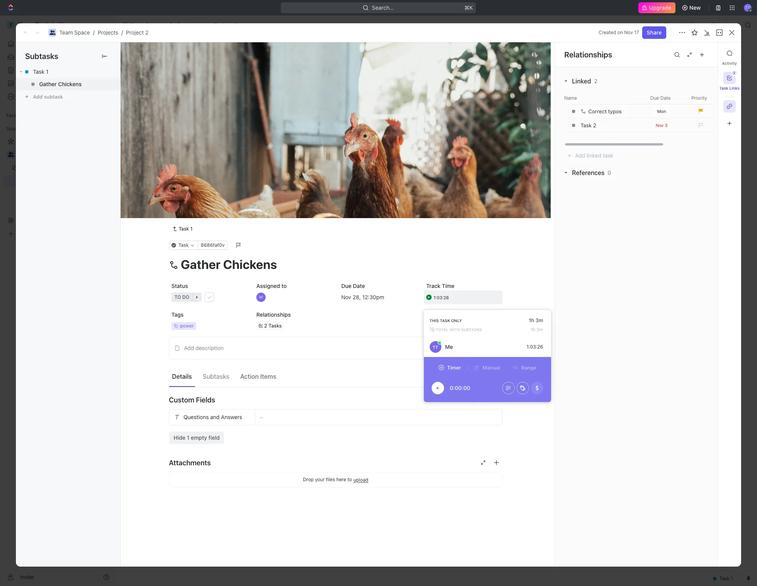 Task type: describe. For each thing, give the bounding box(es) containing it.
1 horizontal spatial task 1 link
[[169, 224, 196, 234]]

in progress
[[144, 109, 175, 115]]

add description
[[184, 345, 224, 351]]

assigned
[[256, 283, 280, 289]]

2 inside button
[[734, 71, 736, 75]]

nov
[[625, 29, 633, 35]]

add description button
[[172, 342, 500, 354]]

track time
[[426, 283, 455, 289]]

upgrade
[[650, 4, 672, 11]]

to inside drop your files here to upload
[[348, 477, 352, 482]]

relationships inside task sidebar content section
[[565, 50, 613, 59]]

share for share button right of 17
[[647, 29, 662, 36]]

customize button
[[681, 70, 721, 81]]

1 horizontal spatial add task
[[209, 109, 229, 115]]

add down the task 2
[[156, 162, 166, 168]]

team for team space / projects / project 2
[[59, 29, 73, 36]]

upload button
[[354, 477, 369, 483]]

1 vertical spatial relationships
[[256, 311, 291, 318]]

‎task 2
[[581, 122, 597, 128]]

do
[[152, 184, 159, 189]]

board
[[145, 72, 160, 78]]

share button right 17
[[643, 26, 667, 39]]

2 inside linked 2
[[595, 78, 598, 84]]

task sidebar content section
[[555, 42, 758, 567]]

assignees button
[[314, 89, 350, 99]]

0:00:00
[[450, 385, 471, 391]]

references
[[573, 169, 605, 176]]

attachments button
[[169, 453, 503, 472]]

user group image inside sidebar navigation
[[8, 152, 14, 157]]

0 vertical spatial add task button
[[697, 47, 730, 59]]

tags
[[171, 311, 183, 318]]

references 0
[[573, 169, 612, 176]]

range
[[522, 364, 537, 370]]

user group image inside team space link
[[123, 23, 128, 27]]

files
[[326, 477, 335, 482]]

answers
[[221, 414, 242, 420]]

tasks
[[269, 322, 282, 329]]

name
[[565, 95, 577, 101]]

links
[[730, 86, 740, 90]]

upgrade link
[[639, 2, 676, 13]]

0 vertical spatial 3m
[[536, 317, 544, 323]]

subtasks
[[461, 327, 482, 332]]

1:03:26 button
[[424, 290, 503, 304]]

favorites
[[6, 113, 27, 118]]

1 vertical spatial task 1
[[156, 135, 172, 141]]

hide button
[[400, 89, 416, 99]]

1 horizontal spatial project 2 link
[[204, 20, 239, 29]]

action items
[[240, 373, 276, 380]]

dashboards link
[[3, 77, 113, 90]]

1 horizontal spatial projects
[[177, 21, 198, 28]]

this
[[430, 318, 439, 323]]

total with subtasks
[[436, 327, 482, 332]]

drop your files here to upload
[[303, 477, 369, 483]]

hide for hide 1 empty field
[[174, 434, 186, 441]]

due
[[341, 283, 352, 289]]

1 vertical spatial project
[[126, 29, 144, 36]]

details button
[[169, 369, 195, 383]]

add inside button
[[184, 345, 194, 351]]

action
[[240, 373, 259, 380]]

tree inside sidebar navigation
[[3, 135, 113, 240]]

manual
[[483, 364, 500, 370]]

table
[[235, 72, 249, 78]]

subtasks button
[[200, 369, 233, 383]]

hide 1 empty field
[[174, 434, 220, 441]]

total
[[436, 327, 449, 332]]

calendar
[[198, 72, 221, 78]]

invite
[[20, 573, 34, 580]]

me
[[445, 344, 453, 350]]

activity
[[723, 61, 738, 66]]

0 horizontal spatial subtasks
[[25, 52, 58, 61]]

drop
[[303, 477, 314, 482]]

field
[[209, 434, 220, 441]]

inbox link
[[3, 51, 113, 63]]

customize
[[692, 72, 719, 78]]

add down calendar link
[[209, 109, 217, 115]]

gantt
[[264, 72, 278, 78]]

questions
[[183, 414, 209, 420]]

details
[[172, 373, 192, 380]]

and
[[210, 414, 220, 420]]

items
[[260, 373, 276, 380]]

⌘k
[[465, 4, 473, 11]]

attachments
[[169, 459, 211, 467]]

time
[[442, 283, 455, 289]]

team space / projects / project 2
[[59, 29, 149, 36]]

spaces
[[6, 126, 23, 132]]

tt
[[433, 344, 438, 350]]

‎task
[[581, 122, 592, 128]]

1 horizontal spatial team space link
[[121, 20, 163, 29]]

2 horizontal spatial add task
[[702, 50, 725, 56]]

only
[[452, 318, 462, 323]]

this task only
[[430, 318, 462, 323]]

favorites button
[[3, 111, 30, 120]]

user group image
[[49, 30, 55, 35]]

1 vertical spatial 1:03:26
[[527, 344, 544, 350]]

0 horizontal spatial team space link
[[59, 29, 90, 36]]

docs
[[19, 67, 31, 73]]

1 button for 2
[[174, 148, 185, 156]]

2 vertical spatial task 1
[[179, 226, 193, 232]]

with
[[450, 327, 460, 332]]

0 vertical spatial 1h 3m
[[529, 317, 544, 323]]

0 horizontal spatial projects
[[98, 29, 118, 36]]

correct typos
[[589, 108, 622, 115]]



Task type: locate. For each thing, give the bounding box(es) containing it.
correct
[[589, 108, 607, 115]]

inbox
[[19, 54, 32, 60]]

team space link
[[121, 20, 163, 29], [59, 29, 90, 36]]

description
[[196, 345, 224, 351]]

subtasks down 'home'
[[25, 52, 58, 61]]

gantt link
[[262, 70, 278, 81]]

1 horizontal spatial user group image
[[123, 23, 128, 27]]

1 horizontal spatial project 2
[[214, 21, 237, 28]]

team up team space / projects / project 2
[[130, 21, 144, 28]]

gather chickens link
[[16, 78, 120, 90]]

0 vertical spatial projects
[[177, 21, 198, 28]]

0 vertical spatial hide
[[403, 91, 413, 97]]

0 vertical spatial 1:03:26
[[434, 295, 449, 300]]

space for team space
[[145, 21, 161, 28]]

1 vertical spatial 3m
[[537, 327, 544, 332]]

0 vertical spatial task 1 link
[[16, 66, 120, 78]]

board link
[[143, 70, 160, 81]]

questions and answers
[[183, 414, 242, 420]]

action items button
[[237, 369, 280, 383]]

1 vertical spatial team
[[59, 29, 73, 36]]

2 button
[[724, 71, 737, 84]]

0
[[608, 169, 612, 176]]

2 vertical spatial add task button
[[153, 161, 182, 170]]

1 inside custom fields element
[[187, 434, 190, 441]]

team right user group icon at the left of the page
[[59, 29, 73, 36]]

1 vertical spatial 1h
[[531, 327, 536, 332]]

0 vertical spatial project
[[214, 21, 232, 28]]

add task down calendar
[[209, 109, 229, 115]]

2 tasks
[[264, 322, 282, 329]]

add left description
[[184, 345, 194, 351]]

automations button
[[687, 19, 727, 31]]

new
[[690, 4, 701, 11]]

status
[[171, 283, 188, 289]]

list link
[[173, 70, 184, 81]]

home link
[[3, 38, 113, 50]]

new button
[[679, 2, 706, 14]]

1 horizontal spatial hide
[[403, 91, 413, 97]]

1 vertical spatial to
[[281, 283, 287, 289]]

1 horizontal spatial add task button
[[199, 108, 232, 117]]

created on nov 17
[[599, 29, 640, 35]]

relationships up linked 2
[[565, 50, 613, 59]]

due date
[[341, 283, 365, 289]]

task
[[440, 318, 450, 323]]

8686faf0v button
[[198, 241, 228, 250]]

1 vertical spatial add task button
[[199, 108, 232, 117]]

project 2 inside project 2 link
[[214, 21, 237, 28]]

sidebar navigation
[[0, 16, 116, 586]]

0 horizontal spatial team
[[59, 29, 73, 36]]

1 button down progress
[[174, 134, 185, 142]]

to right assigned
[[281, 283, 287, 289]]

calendar link
[[196, 70, 221, 81]]

0 vertical spatial user group image
[[123, 23, 128, 27]]

0 horizontal spatial space
[[74, 29, 90, 36]]

add task button
[[697, 47, 730, 59], [199, 108, 232, 117], [153, 161, 182, 170]]

to left do
[[144, 184, 150, 189]]

add task button up activity
[[697, 47, 730, 59]]

task 1 link
[[16, 66, 120, 78], [169, 224, 196, 234]]

0 vertical spatial space
[[145, 21, 161, 28]]

share button down upgrade
[[659, 19, 684, 31]]

1 horizontal spatial subtasks
[[203, 373, 230, 380]]

share for share button under upgrade
[[664, 21, 679, 28]]

2
[[234, 21, 237, 28], [145, 29, 149, 36], [172, 46, 178, 59], [734, 71, 736, 75], [595, 78, 598, 84], [184, 109, 187, 115], [594, 122, 597, 128], [170, 148, 173, 155], [168, 184, 171, 189], [264, 322, 267, 329]]

2 horizontal spatial add task button
[[697, 47, 730, 59]]

gather chickens
[[39, 81, 82, 87]]

0 vertical spatial task 1
[[33, 68, 48, 75]]

task sidebar navigation tab list
[[720, 47, 740, 130]]

1:03:26 down track time
[[434, 295, 449, 300]]

1h
[[529, 317, 535, 323], [531, 327, 536, 332]]

0 horizontal spatial project 2
[[135, 46, 181, 59]]

add up the customize
[[702, 50, 712, 56]]

2 vertical spatial to
[[348, 477, 352, 482]]

0 vertical spatial add task
[[702, 50, 725, 56]]

0 horizontal spatial add task button
[[153, 161, 182, 170]]

space for team space / projects / project 2
[[74, 29, 90, 36]]

1 button right the task 2
[[174, 148, 185, 156]]

assigned to
[[256, 283, 287, 289]]

your
[[315, 477, 325, 482]]

0 vertical spatial project 2
[[214, 21, 237, 28]]

0 horizontal spatial 1:03:26
[[434, 295, 449, 300]]

search...
[[372, 4, 395, 11]]

1:03:26 up range
[[527, 344, 544, 350]]

task inside tab list
[[720, 86, 729, 90]]

8686faf0v
[[201, 242, 225, 248]]

0 horizontal spatial task 1
[[33, 68, 48, 75]]

hide inside custom fields element
[[174, 434, 186, 441]]

project 2
[[214, 21, 237, 28], [135, 46, 181, 59]]

2 vertical spatial project
[[135, 46, 170, 59]]

0 vertical spatial 1 button
[[174, 134, 185, 142]]

custom fields element
[[169, 409, 503, 444]]

1 button for 1
[[174, 134, 185, 142]]

1 horizontal spatial to
[[281, 283, 287, 289]]

hide
[[403, 91, 413, 97], [174, 434, 186, 441]]

share right 17
[[647, 29, 662, 36]]

1 vertical spatial task 1 link
[[169, 224, 196, 234]]

custom
[[169, 396, 194, 404]]

relationships up 2 tasks
[[256, 311, 291, 318]]

1 horizontal spatial space
[[145, 21, 161, 28]]

share down upgrade
[[664, 21, 679, 28]]

in
[[144, 109, 149, 115]]

task links
[[720, 86, 740, 90]]

correct typos link
[[579, 105, 641, 118]]

add task button down the task 2
[[153, 161, 182, 170]]

subtasks inside button
[[203, 373, 230, 380]]

task 2
[[156, 148, 173, 155]]

Search tasks... text field
[[661, 88, 739, 100]]

0 vertical spatial 1h
[[529, 317, 535, 323]]

gather
[[39, 81, 57, 87]]

team for team space
[[130, 21, 144, 28]]

subtasks
[[25, 52, 58, 61], [203, 373, 230, 380]]

team space
[[130, 21, 161, 28]]

0 horizontal spatial add task
[[156, 162, 179, 168]]

linked 2
[[573, 78, 598, 85]]

0 horizontal spatial share
[[647, 29, 662, 36]]

empty
[[191, 434, 207, 441]]

subtasks up 'fields'
[[203, 373, 230, 380]]

add task up activity
[[702, 50, 725, 56]]

on
[[618, 29, 623, 35]]

0 horizontal spatial project 2 link
[[126, 29, 149, 36]]

0 vertical spatial to
[[144, 184, 150, 189]]

0 vertical spatial relationships
[[565, 50, 613, 59]]

upload
[[354, 477, 369, 483]]

hide inside button
[[403, 91, 413, 97]]

1 horizontal spatial relationships
[[565, 50, 613, 59]]

1 vertical spatial projects
[[98, 29, 118, 36]]

linked
[[573, 78, 592, 85]]

1 vertical spatial 1h 3m
[[531, 327, 544, 332]]

0 vertical spatial subtasks
[[25, 52, 58, 61]]

project
[[214, 21, 232, 28], [126, 29, 144, 36], [135, 46, 170, 59]]

add task button down calendar link
[[199, 108, 232, 117]]

0 horizontal spatial hide
[[174, 434, 186, 441]]

custom fields button
[[169, 390, 503, 409]]

here
[[337, 477, 346, 482]]

1 horizontal spatial task 1
[[156, 135, 172, 141]]

0 horizontal spatial to
[[144, 184, 150, 189]]

1h 3m
[[529, 317, 544, 323], [531, 327, 544, 332]]

to right here
[[348, 477, 352, 482]]

track
[[426, 283, 441, 289]]

add task
[[702, 50, 725, 56], [209, 109, 229, 115], [156, 162, 179, 168]]

date
[[353, 283, 365, 289]]

1 vertical spatial add task
[[209, 109, 229, 115]]

progress
[[150, 109, 175, 115]]

0 horizontal spatial user group image
[[8, 152, 14, 157]]

0 horizontal spatial projects link
[[98, 29, 118, 36]]

team
[[130, 21, 144, 28], [59, 29, 73, 36]]

1 horizontal spatial projects link
[[168, 20, 200, 29]]

1:03:26 inside 1:03:26 dropdown button
[[434, 295, 449, 300]]

project 2 link
[[204, 20, 239, 29], [126, 29, 149, 36]]

1 vertical spatial user group image
[[8, 152, 14, 157]]

1 horizontal spatial share
[[664, 21, 679, 28]]

0 vertical spatial share
[[664, 21, 679, 28]]

dashboards
[[19, 80, 49, 87]]

to do
[[144, 184, 159, 189]]

relationships
[[565, 50, 613, 59], [256, 311, 291, 318]]

hide for hide
[[403, 91, 413, 97]]

0 horizontal spatial task 1 link
[[16, 66, 120, 78]]

0 horizontal spatial relationships
[[256, 311, 291, 318]]

2 inside "link"
[[594, 122, 597, 128]]

chickens
[[58, 81, 82, 87]]

custom fields
[[169, 396, 215, 404]]

2 horizontal spatial to
[[348, 477, 352, 482]]

Edit task name text field
[[169, 257, 503, 272]]

1 vertical spatial hide
[[174, 434, 186, 441]]

1 vertical spatial project 2
[[135, 46, 181, 59]]

0 vertical spatial team
[[130, 21, 144, 28]]

1 vertical spatial 1 button
[[174, 148, 185, 156]]

automations
[[691, 21, 723, 28]]

1 vertical spatial space
[[74, 29, 90, 36]]

projects
[[177, 21, 198, 28], [98, 29, 118, 36]]

1 horizontal spatial team
[[130, 21, 144, 28]]

2 vertical spatial add task
[[156, 162, 179, 168]]

2 horizontal spatial task 1
[[179, 226, 193, 232]]

user group image
[[123, 23, 128, 27], [8, 152, 14, 157]]

task 1
[[33, 68, 48, 75], [156, 135, 172, 141], [179, 226, 193, 232]]

assignees
[[323, 91, 346, 97]]

user group image down spaces
[[8, 152, 14, 157]]

tree
[[3, 135, 113, 240]]

space
[[145, 21, 161, 28], [74, 29, 90, 36]]

1 vertical spatial share
[[647, 29, 662, 36]]

1 vertical spatial subtasks
[[203, 373, 230, 380]]

user group image left "team space"
[[123, 23, 128, 27]]

1 horizontal spatial 1:03:26
[[527, 344, 544, 350]]

add task down the task 2
[[156, 162, 179, 168]]



Task type: vqa. For each thing, say whether or not it's contained in the screenshot.
top Agency Management
no



